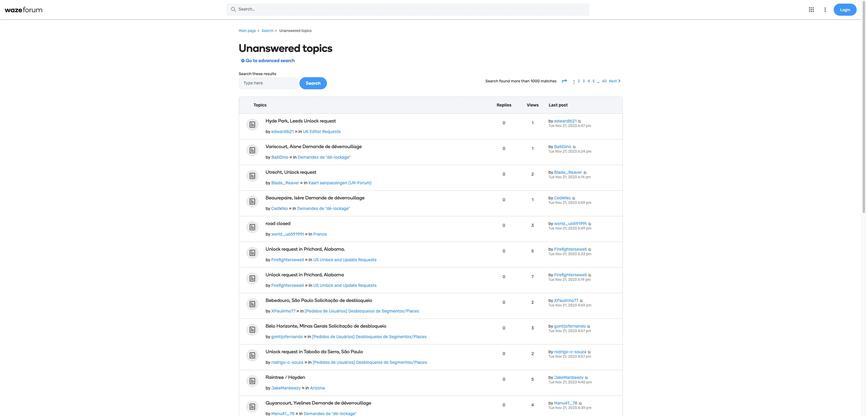 Task type: locate. For each thing, give the bounding box(es) containing it.
déverrouillage down "raintree / hayden" link
[[341, 401, 371, 406]]

rodrigo- up by jakemanbeezy
[[555, 350, 571, 355]]

7 0 from the top
[[503, 275, 506, 280]]

3 0 from the top
[[503, 172, 506, 177]]

2023 for unlock request in prichard, alabama.
[[569, 252, 577, 257]]

edwardlb21 link down post at top right
[[555, 119, 577, 124]]

demandes down beaurepaire, isère demande de déverrouillage at the left top of the page
[[297, 206, 318, 212]]

21, for hyde park, leeds unlock request
[[563, 124, 568, 128]]

0 vertical spatial 4
[[588, 79, 590, 83]]

nov up by blade_reaver at the top of the page
[[556, 150, 562, 154]]

2 21, from the top
[[563, 150, 568, 154]]

next button
[[609, 78, 623, 84]]

edwardlb21
[[555, 119, 577, 124], [271, 129, 294, 135]]

in for road closed
[[309, 232, 312, 237]]

unanswered
[[280, 29, 301, 33], [239, 42, 301, 55]]

cedwiko link down beaurepaire,
[[271, 206, 288, 212]]

0
[[503, 121, 506, 126], [503, 146, 506, 151], [503, 172, 506, 177], [503, 198, 506, 203], [503, 223, 506, 228], [503, 249, 506, 254], [503, 275, 506, 280], [503, 300, 506, 305], [503, 326, 506, 331], [503, 352, 506, 357], [503, 377, 506, 383], [503, 403, 506, 408]]

topics inside main content
[[303, 42, 333, 55]]

6 nov from the top
[[556, 252, 562, 257]]

baliidino left 6:24
[[555, 144, 572, 150]]

1 vertical spatial by firefightersewell
[[549, 273, 587, 278]]

5 nov from the top
[[556, 227, 562, 231]]

0 horizontal spatial edwardlb21 link
[[271, 129, 294, 135]]

2023 for guyancourt, yvelines demande de déverrouillage
[[569, 406, 577, 411]]

by for baliidino link associated with by baliidino » in demandes de "dé-lockage"
[[266, 155, 270, 160]]

3 21, from the top
[[563, 175, 568, 180]]

2023 up by rodrigo-c-souza
[[569, 329, 577, 334]]

1 vertical spatial by firefightersewell » in us unlock and update requests
[[266, 283, 377, 289]]

6 0 from the top
[[503, 249, 506, 254]]

3 inside 2 3 4 5 … 40
[[583, 79, 585, 83]]

1 us from the top
[[313, 258, 319, 263]]

arizona link
[[310, 386, 325, 391]]

» down taboão
[[305, 360, 307, 366]]

unlock request in taboão da serra, são paulo
[[266, 349, 363, 355]]

update for unlock request in prichard, alabama
[[343, 283, 357, 289]]

0 vertical spatial world_u659199t
[[555, 222, 587, 227]]

baliidino down variscourt,
[[271, 155, 289, 160]]

0 vertical spatial lockage"
[[334, 155, 351, 160]]

1 vertical spatial prichard,
[[304, 272, 323, 278]]

0 vertical spatial "dé-
[[326, 155, 334, 160]]

2023 left 4:40
[[569, 381, 577, 385]]

12 tue from the top
[[549, 406, 555, 411]]

[pedidos for solicitação
[[305, 309, 322, 314]]

xpaulinho77 down bebedouro,
[[271, 309, 296, 314]]

update for unlock request in prichard, alabama.
[[343, 258, 357, 263]]

1 horizontal spatial xpaulinho77 link
[[555, 299, 579, 304]]

by firefightersewell » in us unlock and update requests for alabama.
[[266, 258, 377, 263]]

tue up by world_u659199t
[[549, 201, 555, 205]]

more
[[511, 79, 521, 83]]

0 vertical spatial tue nov 21, 2023 4:57 pm
[[549, 329, 592, 334]]

10 2023 from the top
[[569, 355, 577, 359]]

cedwiko for by cedwiko » in demandes de "dé-lockage"
[[271, 206, 288, 212]]

1 vertical spatial desbloqueios
[[356, 335, 382, 340]]

closed
[[277, 221, 291, 227]]

0 for guyancourt, yvelines demande de déverrouillage
[[503, 403, 506, 408]]

2023 up by jakemanbeezy
[[569, 355, 577, 359]]

2 0 from the top
[[503, 146, 506, 151]]

4:57 for belo horizonte, minas gerais solicitação de desbloqueio
[[578, 329, 585, 334]]

and down alabama
[[335, 283, 342, 289]]

nov for unlock request in taboão da serra, são paulo
[[556, 355, 562, 359]]

2023 for unlock request in taboão da serra, são paulo
[[569, 355, 577, 359]]

1 2023 from the top
[[569, 124, 577, 128]]

unanswered topics right "search" 'link'
[[279, 29, 312, 33]]

go to last post image for variscourt, aisne demande de déverrouillage
[[573, 146, 577, 149]]

cedwiko link
[[555, 196, 571, 201], [271, 206, 288, 212]]

0 vertical spatial edwardlb21
[[555, 119, 577, 124]]

search
[[262, 29, 274, 33], [239, 72, 252, 76], [486, 79, 499, 83]]

lockage" down beaurepaire, isère demande de déverrouillage link on the top of page
[[334, 206, 350, 212]]

unanswered topics main content
[[239, 42, 623, 417]]

» for unlock request in prichard, alabama.
[[305, 258, 308, 263]]

3 nov from the top
[[556, 175, 562, 180]]

6 tue from the top
[[549, 252, 555, 257]]

demande down arizona
[[312, 401, 334, 406]]

21, left 5:49
[[563, 227, 568, 231]]

0 vertical spatial rodrigo-
[[555, 350, 571, 355]]

nov for unlock request in prichard, alabama.
[[556, 252, 562, 257]]

déverrouillage for guyancourt, yvelines demande de déverrouillage
[[341, 401, 371, 406]]

in for bebedouro, são paulo solicitação de desbloqueio
[[300, 309, 304, 314]]

4 2023 from the top
[[569, 201, 577, 205]]

rodrigo-c-souza link for by rodrigo-c-souza » in [pedidos de usuários] desbloqueios de segmentos/places
[[271, 360, 304, 366]]

1 vertical spatial demande
[[305, 195, 327, 201]]

baliidino link
[[555, 144, 572, 150], [271, 155, 289, 160]]

2 tue nov 21, 2023 4:57 pm from the top
[[549, 355, 592, 359]]

unanswered right "search" 'link'
[[280, 29, 301, 33]]

nov down last post
[[556, 124, 562, 128]]

2 vertical spatial 3
[[532, 326, 534, 331]]

21, left 5:33
[[563, 252, 568, 257]]

1 vertical spatial demandes
[[297, 206, 318, 212]]

by rodrigo-c-souza » in [pedidos de usuários] desbloqueios de segmentos/places
[[266, 360, 427, 366]]

» down beaurepaire,
[[289, 206, 292, 212]]

1 by firefightersewell » in us unlock and update requests from the top
[[266, 258, 377, 263]]

request for da
[[282, 349, 298, 355]]

6 2023 from the top
[[569, 252, 577, 257]]

0 vertical spatial [pedidos
[[305, 309, 322, 314]]

1 vertical spatial souza
[[292, 360, 304, 366]]

1 horizontal spatial blade_reaver link
[[555, 170, 582, 175]]

21, for unlock request in taboão da serra, são paulo
[[563, 355, 568, 359]]

0 vertical spatial souza
[[575, 350, 587, 355]]

4:57 up by rodrigo-c-souza
[[578, 329, 585, 334]]

2 4:57 from the top
[[578, 355, 585, 359]]

demande for yvelines
[[312, 401, 334, 406]]

bebedouro, são paulo solicitação de desbloqueio link
[[266, 298, 447, 304]]

1 horizontal spatial baliidino link
[[555, 144, 572, 150]]

desbloqueios down belo horizonte, minas gerais solicitação de desbloqueio link
[[356, 335, 382, 340]]

1 and from the top
[[335, 258, 342, 263]]

gontijofernando link
[[555, 324, 586, 329], [271, 335, 303, 340]]

france link
[[313, 232, 327, 237]]

gontijofernando link down horizonte,
[[271, 335, 303, 340]]

9 21, from the top
[[563, 329, 568, 334]]

9 2023 from the top
[[569, 329, 577, 334]]

jakemanbeezy down by rodrigo-c-souza
[[555, 376, 584, 381]]

go to last post image
[[578, 120, 582, 123], [572, 197, 576, 200], [588, 223, 592, 226], [588, 248, 592, 251], [588, 274, 592, 277], [587, 325, 591, 328], [585, 377, 589, 380]]

alabama.
[[324, 247, 345, 252]]

in for variscourt, aisne demande de déverrouillage
[[293, 155, 297, 160]]

requests
[[322, 129, 341, 135], [358, 258, 377, 263], [358, 283, 377, 289]]

go to last post image up 6:47
[[578, 120, 582, 123]]

21, up by rodrigo-c-souza
[[563, 329, 568, 334]]

0 vertical spatial 3
[[583, 79, 585, 83]]

by for by rodrigo-c-souza rodrigo-c-souza link
[[549, 350, 553, 355]]

1 vertical spatial edwardlb21 link
[[271, 129, 294, 135]]

world_u659199t link down tue nov 21, 2023 5:59 pm
[[555, 222, 587, 227]]

2 vertical spatial [pedidos de usuários] desbloqueios de segmentos/places link
[[313, 360, 427, 366]]

1 us unlock and update requests link from the top
[[313, 258, 377, 263]]

0 vertical spatial blade_reaver link
[[555, 170, 582, 175]]

4:59
[[578, 304, 586, 308]]

2 2023 from the top
[[569, 150, 577, 154]]

6 21, from the top
[[563, 252, 568, 257]]

pm
[[586, 124, 592, 128], [586, 150, 592, 154], [586, 175, 591, 180], [586, 201, 592, 205], [586, 227, 592, 231], [586, 252, 592, 257], [586, 278, 591, 282], [587, 304, 592, 308], [586, 329, 592, 334], [586, 355, 592, 359], [587, 381, 592, 385], [587, 406, 592, 411]]

1 down views
[[532, 121, 534, 126]]

tue nov 21, 2023 4:57 pm up by rodrigo-c-souza
[[549, 329, 592, 334]]

0 horizontal spatial são
[[292, 298, 300, 304]]

blade_reaver
[[555, 170, 582, 175], [271, 181, 299, 186]]

topics
[[301, 29, 312, 33], [303, 42, 333, 55]]

nov for guyancourt, yvelines demande de déverrouillage
[[556, 406, 562, 411]]

7 21, from the top
[[563, 278, 568, 282]]

tue right 7
[[549, 278, 555, 282]]

21, left '4:59'
[[563, 304, 568, 308]]

3 2023 from the top
[[569, 175, 577, 180]]

0 vertical spatial desbloqueio
[[346, 298, 372, 304]]

nov for variscourt, aisne demande de déverrouillage
[[556, 150, 562, 154]]

rodrigo-c-souza link
[[555, 350, 587, 355], [271, 360, 304, 366]]

7 tue from the top
[[549, 278, 555, 282]]

» for hyde park, leeds unlock request
[[295, 129, 298, 135]]

unlock
[[304, 118, 319, 124], [284, 170, 299, 175], [266, 247, 281, 252], [320, 258, 334, 263], [266, 272, 281, 278], [320, 283, 334, 289], [266, 349, 281, 355]]

1 vertical spatial 4:57
[[578, 355, 585, 359]]

by gontijofernando » in [pedidos de usuários] desbloqueios de segmentos/places
[[266, 335, 427, 340]]

0 horizontal spatial search
[[239, 72, 252, 76]]

tue nov 21, 2023 4:57 pm
[[549, 329, 592, 334], [549, 355, 592, 359]]

gontijofernando link for by gontijofernando » in [pedidos de usuários] desbloqueios de segmentos/places
[[271, 335, 303, 340]]

in
[[299, 129, 302, 135], [293, 155, 297, 160], [304, 181, 308, 186], [293, 206, 296, 212], [309, 232, 312, 237], [299, 247, 303, 252], [309, 258, 312, 263], [299, 272, 303, 278], [309, 283, 312, 289], [300, 309, 304, 314], [308, 335, 311, 340], [299, 349, 303, 355], [308, 360, 312, 366], [306, 386, 309, 391]]

tue down last
[[549, 124, 555, 128]]

9 0 from the top
[[503, 326, 506, 331]]

2 horizontal spatial search
[[486, 79, 499, 83]]

demandes de "dé-lockage" link for aisne
[[298, 155, 351, 160]]

blade_reaver down utrecht, unlock request
[[271, 181, 299, 186]]

1 vertical spatial déverrouillage
[[335, 195, 365, 201]]

in for unlock request in prichard, alabama.
[[309, 258, 312, 263]]

1 vertical spatial são
[[341, 349, 350, 355]]

arizona
[[310, 386, 325, 391]]

10 0 from the top
[[503, 352, 506, 357]]

desbloqueios down unlock request in taboão da serra, são paulo link
[[356, 360, 383, 366]]

2 nov from the top
[[556, 150, 562, 154]]

pm for unlock request in taboão da serra, são paulo
[[586, 355, 592, 359]]

usuários] down belo horizonte, minas gerais solicitação de desbloqueio link
[[336, 335, 355, 340]]

go to last post image up 'tue nov 21, 2023 5:19 pm'
[[588, 274, 592, 277]]

5 inside 2 3 4 5 … 40
[[593, 79, 595, 83]]

11 21, from the top
[[563, 381, 568, 385]]

2023 for hyde park, leeds unlock request
[[569, 124, 577, 128]]

0 horizontal spatial souza
[[292, 360, 304, 366]]

1 horizontal spatial world_u659199t
[[555, 222, 587, 227]]

1 horizontal spatial cedwiko link
[[555, 196, 571, 201]]

xpaulinho77 link down bebedouro,
[[271, 309, 296, 314]]

solicitação up "by gontijofernando » in [pedidos de usuários] desbloqueios de segmentos/places"
[[329, 324, 353, 329]]

12 0 from the top
[[503, 403, 506, 408]]

1 vertical spatial blade_reaver
[[271, 181, 299, 186]]

21, for belo horizonte, minas gerais solicitação de desbloqueio
[[563, 329, 568, 334]]

1 tue from the top
[[549, 124, 555, 128]]

21,
[[563, 124, 568, 128], [563, 150, 568, 154], [563, 175, 568, 180], [563, 201, 568, 205], [563, 227, 568, 231], [563, 252, 568, 257], [563, 278, 568, 282], [563, 304, 568, 308], [563, 329, 568, 334], [563, 355, 568, 359], [563, 381, 568, 385], [563, 406, 568, 411]]

by for firefightersewell link below "unlock request in prichard, alabama."
[[266, 258, 270, 263]]

by for firefightersewell link underneath tue nov 21, 2023 5:33 pm
[[549, 273, 553, 278]]

12 21, from the top
[[563, 406, 568, 411]]

blade_reaver link for by blade_reaver
[[555, 170, 582, 175]]

0 vertical spatial us
[[313, 258, 319, 263]]

blade_reaver link down tue nov 21, 2023 6:24 pm
[[555, 170, 582, 175]]

1 vertical spatial gontijofernando
[[271, 335, 303, 340]]

by
[[549, 119, 553, 124], [266, 129, 270, 135], [549, 144, 553, 150], [266, 155, 270, 160], [549, 170, 553, 175], [266, 181, 270, 186], [549, 196, 553, 201], [266, 206, 270, 212], [549, 222, 553, 227], [266, 232, 270, 237], [549, 247, 553, 252], [266, 258, 270, 263], [549, 273, 553, 278], [266, 283, 270, 289], [549, 299, 553, 304], [266, 309, 270, 314], [549, 324, 553, 329], [266, 335, 270, 340], [549, 350, 553, 355], [266, 360, 270, 366], [549, 376, 553, 381], [266, 386, 270, 391], [549, 401, 553, 406]]

pm for unlock request in prichard, alabama
[[586, 278, 591, 282]]

gontijofernando down horizonte,
[[271, 335, 303, 340]]

»
[[295, 129, 298, 135], [290, 155, 292, 160], [300, 181, 303, 186], [289, 206, 292, 212], [305, 232, 308, 237], [305, 258, 308, 263], [305, 283, 308, 289], [297, 309, 299, 314], [304, 335, 307, 340], [305, 360, 307, 366], [302, 386, 305, 391]]

1 vertical spatial rodrigo-
[[271, 360, 288, 366]]

these
[[253, 72, 263, 76]]

8 0 from the top
[[503, 300, 506, 305]]

1 21, from the top
[[563, 124, 568, 128]]

2023 left 4:39
[[569, 406, 577, 411]]

2
[[578, 79, 580, 83], [532, 172, 534, 177], [532, 300, 534, 305], [532, 352, 534, 357]]

1 4:57 from the top
[[578, 329, 585, 334]]

rodrigo- up raintree
[[271, 360, 288, 366]]

0 horizontal spatial xpaulinho77
[[271, 309, 296, 314]]

tue up by gontijofernando
[[549, 304, 555, 308]]

tue nov 21, 2023 4:57 pm up by jakemanbeezy
[[549, 355, 592, 359]]

10 nov from the top
[[556, 355, 562, 359]]

0 vertical spatial update
[[343, 258, 357, 263]]

jakemanbeezy for by jakemanbeezy
[[555, 376, 584, 381]]

12 2023 from the top
[[569, 406, 577, 411]]

2 update from the top
[[343, 283, 357, 289]]

tue nov 21, 2023 4:57 pm for belo horizonte, minas gerais solicitação de desbloqueio
[[549, 329, 592, 334]]

2023 for belo horizonte, minas gerais solicitação de desbloqueio
[[569, 329, 577, 334]]

matches
[[541, 79, 557, 83]]

in for beaurepaire, isère demande de déverrouillage
[[293, 206, 296, 212]]

1 vertical spatial solicitação
[[329, 324, 353, 329]]

8 nov from the top
[[556, 304, 562, 308]]

go to last post image
[[573, 146, 577, 149], [583, 171, 587, 174], [580, 300, 584, 303], [588, 351, 592, 354], [579, 402, 583, 405]]

world_u659199t link
[[555, 222, 587, 227], [271, 232, 304, 237]]

search inside search box
[[239, 72, 252, 76]]

1 vertical spatial c-
[[288, 360, 292, 366]]

1 horizontal spatial souza
[[575, 350, 587, 355]]

serra,
[[328, 349, 340, 355]]

» for utrecht, unlock request
[[300, 181, 303, 186]]

tue nov 21, 2023 4:57 pm for unlock request in taboão da serra, são paulo
[[549, 355, 592, 359]]

7 nov from the top
[[556, 278, 562, 282]]

1 update from the top
[[343, 258, 357, 263]]

1 vertical spatial 4
[[532, 403, 534, 408]]

main
[[239, 29, 247, 33]]

demandes de "dé-lockage" link for isère
[[297, 206, 350, 212]]

by for by rodrigo-c-souza » in [pedidos de usuários] desbloqueios de segmentos/places rodrigo-c-souza link
[[266, 360, 270, 366]]

world_u659199t link down closed
[[271, 232, 304, 237]]

1 vertical spatial rodrigo-c-souza link
[[271, 360, 304, 366]]

[pedidos down "gerais"
[[312, 335, 329, 340]]

0 horizontal spatial blade_reaver link
[[271, 181, 299, 186]]

by for jakemanbeezy link related to by jakemanbeezy » in arizona
[[266, 386, 270, 391]]

prichard, down france link
[[304, 247, 323, 252]]

segmentos/places
[[382, 309, 419, 314], [389, 335, 427, 340], [390, 360, 427, 366]]

search left these
[[239, 72, 252, 76]]

road closed link
[[266, 221, 447, 227]]

4 tue from the top
[[549, 201, 555, 205]]

4:57 up 4:40
[[578, 355, 585, 359]]

4
[[588, 79, 590, 83], [532, 403, 534, 408]]

1 vertical spatial requests
[[358, 258, 377, 263]]

xpaulinho77 link down 'tue nov 21, 2023 5:19 pm'
[[555, 299, 579, 304]]

5 0 from the top
[[503, 223, 506, 228]]

3 for belo horizonte, minas gerais solicitação de desbloqueio
[[532, 326, 534, 331]]

» down minas
[[304, 335, 307, 340]]

2 vertical spatial demande
[[312, 401, 334, 406]]

0 vertical spatial demandes
[[298, 155, 319, 160]]

» left uk
[[295, 129, 298, 135]]

unlock request in prichard, alabama.
[[266, 247, 345, 252]]

1 horizontal spatial rodrigo-c-souza link
[[555, 350, 587, 355]]

21, for utrecht, unlock request
[[563, 175, 568, 180]]

2 by firefightersewell from the top
[[549, 273, 587, 278]]

demandes de "dé-lockage" link down beaurepaire, isère demande de déverrouillage at the left top of the page
[[297, 206, 350, 212]]

nov for raintree / hayden
[[556, 381, 562, 385]]

cedwiko down beaurepaire,
[[271, 206, 288, 212]]

10 tue from the top
[[549, 355, 555, 359]]

by firefightersewell » in us unlock and update requests down 'alabama.'
[[266, 258, 377, 263]]

4 nov from the top
[[556, 201, 562, 205]]

unlock request in prichard, alabama link
[[266, 272, 447, 278]]

edwardlb21 for by edwardlb21 » in uk editor requests
[[271, 129, 294, 135]]

1 nov from the top
[[556, 124, 562, 128]]

1 vertical spatial segmentos/places
[[389, 335, 427, 340]]

demande for isère
[[305, 195, 327, 201]]

1 tue nov 21, 2023 4:57 pm from the top
[[549, 329, 592, 334]]

1 horizontal spatial world_u659199t link
[[555, 222, 587, 227]]

déverrouillage for variscourt, aisne demande de déverrouillage
[[332, 144, 362, 150]]

0 horizontal spatial jakemanbeezy
[[271, 386, 301, 391]]

firefightersewell link up bebedouro,
[[271, 283, 304, 289]]

by baliidino
[[549, 144, 572, 150]]

uk
[[303, 129, 309, 135]]

demandes
[[298, 155, 319, 160], [297, 206, 318, 212]]

souza down by gontijofernando
[[575, 350, 587, 355]]

by for by baliidino baliidino link
[[549, 144, 553, 150]]

2 vertical spatial déverrouillage
[[341, 401, 371, 406]]

2023 left the 6:14
[[569, 175, 577, 180]]

9 tue from the top
[[549, 329, 555, 334]]

0 vertical spatial baliidino
[[555, 144, 572, 150]]

[pedidos down bebedouro, são paulo solicitação de desbloqueio on the left bottom
[[305, 309, 322, 314]]

1 horizontal spatial rodrigo-
[[555, 350, 571, 355]]

0 horizontal spatial baliidino link
[[271, 155, 289, 160]]

prichard,
[[304, 247, 323, 252], [304, 272, 323, 278]]

blade_reaver link down utrecht, unlock request
[[271, 181, 299, 186]]

1 vertical spatial blade_reaver link
[[271, 181, 299, 186]]

search link
[[262, 27, 274, 35]]

0 horizontal spatial blade_reaver
[[271, 181, 299, 186]]

1 horizontal spatial gontijofernando link
[[555, 324, 586, 329]]

unanswered topics
[[279, 29, 312, 33], [239, 42, 333, 55]]

tue nov 21, 2023 4:39 pm
[[549, 406, 592, 411]]

1 vertical spatial topics
[[303, 42, 333, 55]]

2 us from the top
[[313, 283, 319, 289]]

page
[[248, 29, 256, 33]]

5 21, from the top
[[563, 227, 568, 231]]

10 21, from the top
[[563, 355, 568, 359]]

1 vertical spatial unanswered
[[239, 42, 301, 55]]

1 vertical spatial cedwiko link
[[271, 206, 288, 212]]

by cedwiko
[[549, 196, 571, 201]]

firefightersewell
[[555, 247, 587, 252], [271, 258, 304, 263], [555, 273, 587, 278], [271, 283, 304, 289]]

1 horizontal spatial baliidino
[[555, 144, 572, 150]]

tue nov 21, 2023 6:24 pm
[[549, 150, 592, 154]]

jakemanbeezy link down by rodrigo-c-souza
[[555, 376, 584, 381]]

1 vertical spatial lockage"
[[334, 206, 350, 212]]

7 2023 from the top
[[569, 278, 577, 282]]

0 horizontal spatial cedwiko
[[271, 206, 288, 212]]

tue nov 21, 2023 4:59 pm
[[549, 304, 592, 308]]

edwardlb21 link for by edwardlb21 » in uk editor requests
[[271, 129, 294, 135]]

unanswered down "search" 'link'
[[239, 42, 301, 55]]

1 vertical spatial edwardlb21
[[271, 129, 294, 135]]

1 horizontal spatial 4
[[588, 79, 590, 83]]

request up bebedouro,
[[282, 272, 298, 278]]

blade_reaver link
[[555, 170, 582, 175], [271, 181, 299, 186]]

1 vertical spatial search
[[239, 72, 252, 76]]

» for belo horizonte, minas gerais solicitação de desbloqueio
[[304, 335, 307, 340]]

1 horizontal spatial jakemanbeezy
[[555, 376, 584, 381]]

0 vertical spatial desbloqueios
[[348, 309, 375, 314]]

gontijofernando link down tue nov 21, 2023 4:59 pm
[[555, 324, 586, 329]]

tue up by cedwiko
[[549, 175, 555, 180]]

11 nov from the top
[[556, 381, 562, 385]]

isère
[[294, 195, 304, 201]]

2 tue from the top
[[549, 150, 555, 154]]

request for alabama
[[282, 272, 298, 278]]

9 nov from the top
[[556, 329, 562, 334]]

search left found
[[486, 79, 499, 83]]

1 vertical spatial xpaulinho77 link
[[271, 309, 296, 314]]

2023 left 5:59
[[569, 201, 577, 205]]

1 horizontal spatial cedwiko
[[555, 196, 571, 201]]

1 vertical spatial 5
[[532, 249, 534, 254]]

pm for road closed
[[586, 227, 592, 231]]

by firefightersewell down tue nov 21, 2023 5:33 pm
[[549, 273, 587, 278]]

0 vertical spatial c-
[[571, 350, 575, 355]]

2 by firefightersewell » in us unlock and update requests from the top
[[266, 283, 377, 289]]

0 horizontal spatial paulo
[[301, 298, 314, 304]]

1 horizontal spatial xpaulinho77
[[555, 299, 579, 304]]

go to last post image for déverrouillage
[[572, 197, 576, 200]]

11 2023 from the top
[[569, 381, 577, 385]]

baliidino link down variscourt,
[[271, 155, 289, 160]]

nov for utrecht, unlock request
[[556, 175, 562, 180]]

0 horizontal spatial baliidino
[[271, 155, 289, 160]]

2 prichard, from the top
[[304, 272, 323, 278]]

souza
[[575, 350, 587, 355], [292, 360, 304, 366]]

1 left by cedwiko
[[532, 198, 534, 203]]

déverrouillage for beaurepaire, isère demande de déverrouillage
[[335, 195, 365, 201]]

edwardlb21 link
[[555, 119, 577, 124], [271, 129, 294, 135]]

go to last post image up tue nov 21, 2023 5:59 pm
[[572, 197, 576, 200]]

desbloqueio
[[346, 298, 372, 304], [360, 324, 387, 329]]

11 tue from the top
[[549, 381, 555, 385]]

1 by firefightersewell from the top
[[549, 247, 587, 252]]

blade_reaver down tue nov 21, 2023 6:24 pm
[[555, 170, 582, 175]]

4 0 from the top
[[503, 198, 506, 203]]

0 vertical spatial gontijofernando link
[[555, 324, 586, 329]]

são right bebedouro,
[[292, 298, 300, 304]]

0 vertical spatial xpaulinho77 link
[[555, 299, 579, 304]]

paulo
[[301, 298, 314, 304], [351, 349, 363, 355]]

desbloqueios for desbloqueio
[[348, 309, 375, 314]]

2 and from the top
[[335, 283, 342, 289]]

cedwiko left 5:59
[[555, 196, 571, 201]]

go to last post image for utrecht, unlock request
[[583, 171, 587, 174]]

raintree / hayden
[[266, 375, 305, 381]]

0 horizontal spatial jakemanbeezy link
[[271, 386, 301, 391]]

0 for road closed
[[503, 223, 506, 228]]

1 vertical spatial "dé-
[[325, 206, 334, 212]]

2 inside 2 3 4 5 … 40
[[578, 79, 580, 83]]

0 horizontal spatial rodrigo-
[[271, 360, 288, 366]]

[pedidos
[[305, 309, 322, 314], [312, 335, 329, 340], [313, 360, 330, 366]]

5 tue from the top
[[549, 227, 555, 231]]

são
[[292, 298, 300, 304], [341, 349, 350, 355]]

4:57
[[578, 329, 585, 334], [578, 355, 585, 359]]

5 2023 from the top
[[569, 227, 577, 231]]

go to last post image right by gontijofernando
[[587, 325, 591, 328]]

go to last post image up tue nov 21, 2023 6:24 pm
[[573, 146, 577, 149]]

go to last post image up 4:40
[[585, 377, 589, 380]]

pm for guyancourt, yvelines demande de déverrouillage
[[587, 406, 592, 411]]

1 vertical spatial xpaulinho77
[[271, 309, 296, 314]]

0 vertical spatial demande
[[303, 144, 324, 150]]

by for firefightersewell link under tue nov 21, 2023 5:49 pm
[[549, 247, 553, 252]]

1 vertical spatial [pedidos
[[312, 335, 329, 340]]

us up bebedouro, são paulo solicitação de desbloqueio on the left bottom
[[313, 283, 319, 289]]

tue nov 21, 2023 5:59 pm
[[549, 201, 592, 205]]

3 tue from the top
[[549, 175, 555, 180]]

baliidino link for by baliidino » in demandes de "dé-lockage"
[[271, 155, 289, 160]]

by firefightersewell
[[549, 247, 587, 252], [549, 273, 587, 278]]

go to last post image up '4:59'
[[580, 300, 584, 303]]

4 21, from the top
[[563, 201, 568, 205]]

8 tue from the top
[[549, 304, 555, 308]]

1 0 from the top
[[503, 121, 506, 126]]

21, left 5:19
[[563, 278, 568, 282]]

bebedouro,
[[266, 298, 291, 304]]

go to last post image for solicitação
[[587, 325, 591, 328]]

1 vertical spatial us unlock and update requests link
[[313, 283, 377, 289]]

0 vertical spatial by firefightersewell » in us unlock and update requests
[[266, 258, 377, 263]]

2023 left 5:19
[[569, 278, 577, 282]]

» for bebedouro, são paulo solicitação de desbloqueio
[[297, 309, 299, 314]]

belo
[[266, 324, 276, 329]]

são up 'by rodrigo-c-souza » in [pedidos de usuários] desbloqueios de segmentos/places'
[[341, 349, 350, 355]]

us unlock and update requests link down alabama
[[313, 283, 377, 289]]

21, left 4:40
[[563, 381, 568, 385]]

1 left by baliidino
[[532, 146, 534, 151]]

0 vertical spatial requests
[[322, 129, 341, 135]]

go to last post image up the 6:14
[[583, 171, 587, 174]]

[pedidos de usuários] desbloqueios de segmentos/places link for belo horizonte, minas gerais solicitação de desbloqueio
[[312, 335, 427, 340]]

world_u659199t link for by world_u659199t
[[555, 222, 587, 227]]

solicitação
[[315, 298, 339, 304], [329, 324, 353, 329]]

jakemanbeezy for by jakemanbeezy » in arizona
[[271, 386, 301, 391]]

2 for unlock request in taboão da serra, são paulo
[[532, 352, 534, 357]]

8 2023 from the top
[[569, 304, 577, 308]]

nov up by jakemanbeezy
[[556, 355, 562, 359]]

12 nov from the top
[[556, 406, 562, 411]]

11 0 from the top
[[503, 377, 506, 383]]

in for utrecht, unlock request
[[304, 181, 308, 186]]

gontijofernando down tue nov 21, 2023 4:59 pm
[[555, 324, 586, 329]]

"dé-
[[326, 155, 334, 160], [325, 206, 334, 212]]

5 for unlock request in prichard, alabama.
[[532, 249, 534, 254]]

2 vertical spatial [pedidos
[[313, 360, 330, 366]]

» down the aisne
[[290, 155, 292, 160]]

1 prichard, from the top
[[304, 247, 323, 252]]

"dé- down beaurepaire, isère demande de déverrouillage at the left top of the page
[[325, 206, 334, 212]]

0 vertical spatial cedwiko link
[[555, 196, 571, 201]]

firefightersewell link
[[555, 247, 587, 252], [271, 258, 304, 263], [555, 273, 587, 278], [271, 283, 304, 289]]

c- for by rodrigo-c-souza » in [pedidos de usuários] desbloqueios de segmentos/places
[[288, 360, 292, 366]]

go to last post image right by rodrigo-c-souza
[[588, 351, 592, 354]]

1 vertical spatial demandes de "dé-lockage" link
[[297, 206, 350, 212]]

8 21, from the top
[[563, 304, 568, 308]]

request
[[320, 118, 336, 124], [300, 170, 317, 175], [282, 247, 298, 252], [282, 272, 298, 278], [282, 349, 298, 355]]

0 for unlock request in taboão da serra, são paulo
[[503, 352, 506, 357]]

1 vertical spatial baliidino
[[271, 155, 289, 160]]

2 us unlock and update requests link from the top
[[313, 283, 377, 289]]



Task type: describe. For each thing, give the bounding box(es) containing it.
3 button
[[583, 79, 585, 84]]

by edwardlb21
[[549, 119, 577, 124]]

request up uk editor requests link at the left of the page
[[320, 118, 336, 124]]

by rodrigo-c-souza
[[549, 350, 587, 355]]

pm for raintree / hayden
[[587, 381, 592, 385]]

click to jump to page… image
[[561, 79, 568, 83]]

blade_reaver link for by blade_reaver » in kaart aanpassingen (ur-forum)
[[271, 181, 299, 186]]

next
[[609, 79, 617, 83]]

segmentos/places for bebedouro, são paulo solicitação de desbloqueio
[[382, 309, 419, 314]]

belo horizonte, minas gerais solicitação de desbloqueio link
[[266, 324, 447, 329]]

park,
[[278, 118, 289, 124]]

guyancourt,
[[266, 401, 293, 406]]

2 button
[[578, 79, 581, 84]]

tue for raintree / hayden
[[549, 381, 555, 385]]

by world_u659199t
[[549, 222, 587, 227]]

baliidino for by baliidino
[[555, 144, 572, 150]]

lockage" for beaurepaire, isère demande de déverrouillage
[[334, 206, 350, 212]]

40
[[602, 79, 607, 83]]

pm for beaurepaire, isère demande de déverrouillage
[[586, 201, 592, 205]]

21, for beaurepaire, isère demande de déverrouillage
[[563, 201, 568, 205]]

0 vertical spatial unanswered
[[280, 29, 301, 33]]

demandes for aisne
[[298, 155, 319, 160]]

tue for variscourt, aisne demande de déverrouillage
[[549, 150, 555, 154]]

21, for road closed
[[563, 227, 568, 231]]

pm for variscourt, aisne demande de déverrouillage
[[586, 150, 592, 154]]

request for alabama.
[[282, 247, 298, 252]]

chevron right image
[[617, 79, 623, 83]]

in for unlock request in prichard, alabama
[[309, 283, 312, 289]]

belo horizonte, minas gerais solicitação de desbloqueio
[[266, 324, 387, 329]]

segmentos/places for belo horizonte, minas gerais solicitação de desbloqueio
[[389, 335, 427, 340]]

7
[[532, 275, 534, 280]]

2023 for road closed
[[569, 227, 577, 231]]

and for unlock request in prichard, alabama
[[335, 283, 342, 289]]

rodrigo-c-souza link for by rodrigo-c-souza
[[555, 350, 587, 355]]

variscourt, aisne demande de déverrouillage
[[266, 144, 362, 150]]

raintree / hayden link
[[266, 375, 447, 381]]

manu41_78 link
[[555, 401, 578, 406]]

usuários] for solicitação
[[336, 335, 355, 340]]

france
[[313, 232, 327, 237]]

rodrigo- for by rodrigo-c-souza » in [pedidos de usuários] desbloqueios de segmentos/places
[[271, 360, 288, 366]]

0 for unlock request in prichard, alabama
[[503, 275, 506, 280]]

firefightersewell for firefightersewell link under tue nov 21, 2023 5:49 pm
[[555, 247, 587, 252]]

pm for utrecht, unlock request
[[586, 175, 591, 180]]

/
[[285, 375, 287, 381]]

uk editor requests link
[[303, 129, 341, 135]]

go to last post image up tue nov 21, 2023 5:49 pm
[[588, 223, 592, 226]]

6:47
[[578, 124, 585, 128]]

utrecht, unlock request
[[266, 170, 317, 175]]

post
[[559, 103, 568, 108]]

cedwiko for by cedwiko
[[555, 196, 571, 201]]

kaart aanpassingen (ur-forum) link
[[309, 181, 372, 186]]

unlock up editor
[[304, 118, 319, 124]]

unanswered inside main content
[[239, 42, 301, 55]]

go to last post image for guyancourt, yvelines demande de déverrouillage
[[579, 402, 583, 405]]

by for blade_reaver link associated with by blade_reaver » in kaart aanpassingen (ur-forum)
[[266, 181, 270, 186]]

pm for unlock request in prichard, alabama.
[[586, 252, 592, 257]]

world_u659199t link for by world_u659199t » in france
[[271, 232, 304, 237]]

replies
[[497, 103, 512, 108]]

firefightersewell for firefightersewell link underneath tue nov 21, 2023 5:33 pm
[[555, 273, 587, 278]]

by xpaulinho77 » in [pedidos de usuários] desbloqueios de segmentos/places
[[266, 309, 419, 314]]

utrecht, unlock request link
[[266, 170, 447, 175]]

» for raintree / hayden
[[302, 386, 305, 391]]

6:14
[[578, 175, 585, 180]]

by firefightersewell » in us unlock and update requests for alabama
[[266, 283, 377, 289]]

pm for hyde park, leeds unlock request
[[586, 124, 592, 128]]

beaurepaire, isère demande de déverrouillage link
[[266, 195, 447, 201]]

gerais
[[314, 324, 328, 329]]

0 vertical spatial solicitação
[[315, 298, 339, 304]]

0 horizontal spatial 4
[[532, 403, 534, 408]]

beaurepaire, isère demande de déverrouillage
[[266, 195, 365, 201]]

2023 for beaurepaire, isère demande de déverrouillage
[[569, 201, 577, 205]]

4 inside 2 3 4 5 … 40
[[588, 79, 590, 83]]

…
[[598, 79, 600, 84]]

unlock down road
[[266, 247, 281, 252]]

prichard, for alabama
[[304, 272, 323, 278]]

tue nov 21, 2023 6:14 pm
[[549, 175, 591, 180]]

1 horizontal spatial paulo
[[351, 349, 363, 355]]

last post
[[549, 103, 568, 108]]

0 vertical spatial unanswered topics
[[279, 29, 312, 33]]

tue nov 21, 2023 5:19 pm
[[549, 278, 591, 282]]

variscourt, aisne demande de déverrouillage link
[[266, 144, 447, 150]]

2 vertical spatial usuários]
[[337, 360, 355, 366]]

unlock request in prichard, alabama. link
[[266, 247, 447, 252]]

search found more than 1000 matches
[[486, 79, 558, 83]]

unlock right utrecht, at the left of page
[[284, 170, 299, 175]]

"dé- for isère
[[325, 206, 334, 212]]

taboão
[[304, 349, 320, 355]]

0 vertical spatial paulo
[[301, 298, 314, 304]]

go to last post image for alabama.
[[588, 248, 592, 251]]

by jakemanbeezy
[[549, 376, 584, 381]]

2 for bebedouro, são paulo solicitação de desbloqueio
[[532, 300, 534, 305]]

hyde
[[266, 118, 277, 124]]

tue nov 21, 2023 5:49 pm
[[549, 227, 592, 231]]

alabama
[[324, 272, 344, 278]]

by jakemanbeezy » in arizona
[[266, 386, 325, 391]]

guyancourt, yvelines demande de déverrouillage
[[266, 401, 371, 406]]

firefightersewell link down "unlock request in prichard, alabama."
[[271, 258, 304, 263]]

2 vertical spatial segmentos/places
[[390, 360, 427, 366]]

Search these results search field
[[239, 72, 328, 90]]

xpaulinho77 link for by xpaulinho77
[[555, 299, 579, 304]]

2023 for variscourt, aisne demande de déverrouillage
[[569, 150, 577, 154]]

and for unlock request in prichard, alabama.
[[335, 258, 342, 263]]

nov for bebedouro, são paulo solicitação de desbloqueio
[[556, 304, 562, 308]]

baliidino link for by baliidino
[[555, 144, 572, 150]]

by baliidino » in demandes de "dé-lockage"
[[266, 155, 351, 160]]

souza for by rodrigo-c-souza
[[575, 350, 587, 355]]

variscourt,
[[266, 144, 289, 150]]

» for road closed
[[305, 232, 308, 237]]

5:59
[[578, 201, 586, 205]]

xpaulinho77 for by xpaulinho77
[[555, 299, 579, 304]]

unlock down alabama
[[320, 283, 334, 289]]

5:19
[[578, 278, 585, 282]]

souza for by rodrigo-c-souza » in [pedidos de usuários] desbloqueios de segmentos/places
[[292, 360, 304, 366]]

unlock request in prichard, alabama
[[266, 272, 344, 278]]

nov for beaurepaire, isère demande de déverrouillage
[[556, 201, 562, 205]]

unlock down 'alabama.'
[[320, 258, 334, 263]]

5 for raintree / hayden
[[532, 377, 534, 383]]

firefightersewell link down tue nov 21, 2023 5:49 pm
[[555, 247, 587, 252]]

40 button
[[602, 79, 607, 84]]

edwardlb21 link for by edwardlb21
[[555, 119, 577, 124]]

2023 for bebedouro, são paulo solicitação de desbloqueio
[[569, 304, 577, 308]]

raintree
[[266, 375, 284, 381]]

search these results
[[239, 72, 276, 76]]

usuários] for de
[[329, 309, 347, 314]]

4:40
[[578, 381, 586, 385]]

main page
[[239, 29, 256, 33]]

tue for bebedouro, são paulo solicitação de desbloqueio
[[549, 304, 555, 308]]

by for xpaulinho77 link for by xpaulinho77
[[549, 299, 553, 304]]

jakemanbeezy link for by jakemanbeezy » in arizona
[[271, 386, 301, 391]]

forum)
[[358, 181, 372, 186]]

manu41_78
[[555, 401, 578, 406]]

by for blade_reaver link for by blade_reaver
[[549, 170, 553, 175]]

0 vertical spatial são
[[292, 298, 300, 304]]

baliidino for by baliidino » in demandes de "dé-lockage"
[[271, 155, 289, 160]]

by firefightersewell for unlock request in prichard, alabama.
[[549, 247, 587, 252]]

tue for utrecht, unlock request
[[549, 175, 555, 180]]

by xpaulinho77
[[549, 299, 579, 304]]

da
[[321, 349, 327, 355]]

tue for unlock request in taboão da serra, são paulo
[[549, 355, 555, 359]]

hyde park, leeds unlock request
[[266, 118, 336, 124]]

» for beaurepaire, isère demande de déverrouillage
[[289, 206, 292, 212]]

aanpassingen
[[320, 181, 348, 186]]

5 button
[[593, 79, 595, 84]]

editor
[[310, 129, 321, 135]]

4:39
[[578, 406, 586, 411]]

by cedwiko » in demandes de "dé-lockage"
[[266, 206, 350, 212]]

unanswered topics inside main content
[[239, 42, 333, 55]]

aisne
[[290, 144, 302, 150]]

utrecht,
[[266, 170, 283, 175]]

4:57 for unlock request in taboão da serra, são paulo
[[578, 355, 585, 359]]

search for search these results
[[239, 72, 252, 76]]

request up kaart
[[300, 170, 317, 175]]

kaart
[[309, 181, 319, 186]]

1 left 2 button
[[573, 79, 575, 84]]

firefightersewell for firefightersewell link below "unlock request in prichard, alabama."
[[271, 258, 304, 263]]

2 vertical spatial desbloqueios
[[356, 360, 383, 366]]

gontijofernando for by gontijofernando
[[555, 324, 586, 329]]

edwardlb21 for by edwardlb21
[[555, 119, 577, 124]]

results
[[264, 72, 276, 76]]

1000
[[531, 79, 540, 83]]

found
[[499, 79, 510, 83]]

topics
[[254, 103, 267, 108]]

21, for unlock request in prichard, alabama.
[[563, 252, 568, 257]]

us unlock and update requests link for unlock request in prichard, alabama.
[[313, 258, 377, 263]]

5:49
[[578, 227, 586, 231]]

0 vertical spatial topics
[[301, 29, 312, 33]]

requests for alabama
[[358, 283, 377, 289]]

0 for unlock request in prichard, alabama.
[[503, 249, 506, 254]]

firefightersewell link down tue nov 21, 2023 5:33 pm
[[555, 273, 587, 278]]

(ur-
[[349, 181, 358, 186]]

by for edwardlb21 "link" associated with by edwardlb21
[[549, 119, 553, 124]]

hyde park, leeds unlock request link
[[266, 118, 447, 124]]

1 vertical spatial desbloqueio
[[360, 324, 387, 329]]

unlock up raintree
[[266, 349, 281, 355]]

gontijofernando link for by gontijofernando
[[555, 324, 586, 329]]

minas
[[300, 324, 313, 329]]

tue for hyde park, leeds unlock request
[[549, 124, 555, 128]]

c- for by rodrigo-c-souza
[[571, 350, 575, 355]]

road
[[266, 221, 276, 227]]

unlock up bebedouro,
[[266, 272, 281, 278]]

by gontijofernando
[[549, 324, 586, 329]]

guyancourt, yvelines demande de déverrouillage link
[[266, 401, 447, 406]]

by firefightersewell for unlock request in prichard, alabama
[[549, 273, 587, 278]]

us for alabama.
[[313, 258, 319, 263]]

4 button
[[588, 79, 591, 84]]

by edwardlb21 » in uk editor requests
[[266, 129, 341, 135]]

road closed
[[266, 221, 291, 227]]

21, for guyancourt, yvelines demande de déverrouillage
[[563, 406, 568, 411]]

in for raintree / hayden
[[306, 386, 309, 391]]

0 for variscourt, aisne demande de déverrouillage
[[503, 146, 506, 151]]

Type here search field
[[239, 77, 298, 90]]

1 horizontal spatial são
[[341, 349, 350, 355]]

by world_u659199t » in france
[[266, 232, 327, 237]]

tue nov 21, 2023 5:33 pm
[[549, 252, 592, 257]]

nov for hyde park, leeds unlock request
[[556, 124, 562, 128]]



Task type: vqa. For each thing, say whether or not it's contained in the screenshot.
road
yes



